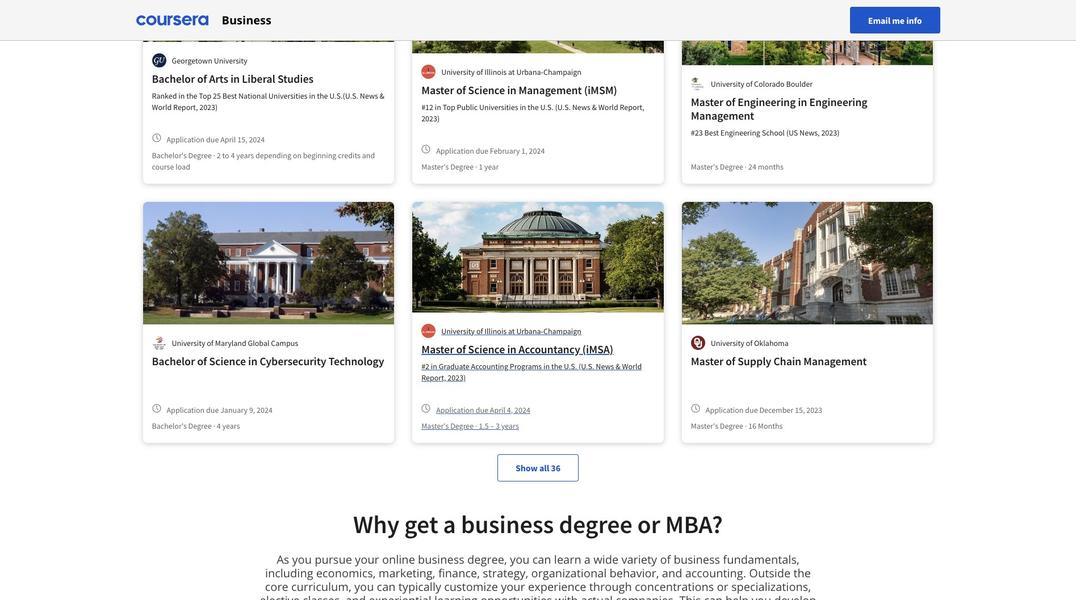 Task type: describe. For each thing, give the bounding box(es) containing it.
fundamentals,
[[723, 553, 799, 568]]

boulder
[[786, 79, 813, 89]]

application up master's degree · 1.5 – 3 years
[[436, 405, 474, 415]]

master for master of supply chain management
[[691, 354, 724, 369]]

degree for 1.5
[[450, 421, 474, 432]]

this
[[679, 593, 701, 601]]

application up master's degree · 1 year
[[436, 146, 474, 156]]

due for bachelor of science in cybersecurity technology
[[206, 405, 219, 415]]

programs
[[510, 362, 542, 372]]

studies
[[278, 72, 313, 86]]

application due april 4, 2024
[[436, 405, 530, 415]]

master's for master's degree · 24 months
[[691, 162, 718, 172]]

2024 for application due april 15, 2024
[[249, 134, 265, 145]]

university of colorado boulder
[[711, 79, 813, 89]]

36
[[551, 463, 560, 474]]

2023) inside bachelor of arts in liberal studies ranked in the top 25 best national universities in the u.s.(u.s. news & world report, 2023)
[[199, 102, 218, 112]]

university of illinois at urbana-champaign logo image for master of science in management (imsm)
[[421, 65, 436, 79]]

at for accountancy
[[508, 326, 515, 336]]

1 horizontal spatial can
[[533, 553, 551, 568]]

credits
[[338, 150, 361, 161]]

master of engineering in engineering management #23 best engineering school (us news, 2023)
[[691, 95, 867, 138]]

behavior,
[[610, 566, 659, 582]]

degree for 4
[[188, 421, 212, 432]]

2 horizontal spatial can
[[704, 593, 723, 601]]

through
[[589, 580, 632, 595]]

as
[[277, 553, 289, 568]]

news for master of science in management (imsm)
[[572, 102, 590, 112]]

best inside bachelor of arts in liberal studies ranked in the top 25 best national universities in the u.s.(u.s. news & world report, 2023)
[[222, 91, 237, 101]]

(u.s. for management
[[555, 102, 571, 112]]

all
[[539, 463, 549, 474]]

classes,
[[303, 593, 343, 601]]

and inside bachelor's degree · 2 to 4 years depending on beginning credits and course load
[[362, 150, 375, 161]]

you right classes,
[[354, 580, 374, 595]]

chain
[[774, 354, 801, 369]]

february
[[490, 146, 520, 156]]

show all 36 button
[[497, 455, 579, 482]]

1 vertical spatial and
[[662, 566, 682, 582]]

economics,
[[316, 566, 376, 582]]

april for 15,
[[220, 134, 236, 145]]

university of illinois at urbana-champaign logo image for master of science in accountancy (imsa)
[[421, 324, 436, 338]]

why get a business degree or mba?
[[353, 509, 723, 541]]

university up arts
[[214, 55, 247, 66]]

concentrations
[[635, 580, 714, 595]]

universities inside master of science in management (imsm) #12 in top public universities in the u.s. (u.s. news & world report, 2023)
[[479, 102, 518, 112]]

2 vertical spatial and
[[346, 593, 366, 601]]

engineering up news,
[[809, 95, 867, 109]]

1
[[479, 162, 483, 172]]

management for supply
[[804, 354, 867, 369]]

2023) inside master of science in accountancy (imsa) #2 in graduate accounting programs in the u.s. (u.s. news & world report, 2023)
[[448, 373, 466, 383]]

university of illinois at urbana-champaign for accountancy
[[441, 326, 582, 336]]

bachelor's degree · 4 years
[[152, 421, 240, 432]]

of inside bachelor of arts in liberal studies ranked in the top 25 best national universities in the u.s.(u.s. news & world report, 2023)
[[197, 72, 207, 86]]

actual
[[581, 593, 613, 601]]

university for master of engineering in engineering management
[[711, 79, 744, 89]]

december
[[760, 405, 793, 415]]

champaign for management
[[543, 67, 582, 77]]

january
[[220, 405, 248, 415]]

why
[[353, 509, 399, 541]]

global
[[248, 338, 269, 348]]

campus
[[271, 338, 298, 348]]

me
[[892, 14, 905, 26]]

world for master of science in accountancy (imsa)
[[622, 362, 642, 372]]

including
[[265, 566, 313, 582]]

on
[[293, 150, 302, 161]]

bachelor of arts in liberal studies ranked in the top 25 best national universities in the u.s.(u.s. news & world report, 2023)
[[152, 72, 385, 112]]

the inside master of science in accountancy (imsa) #2 in graduate accounting programs in the u.s. (u.s. news & world report, 2023)
[[551, 362, 562, 372]]

master of science in accountancy (imsa) #2 in graduate accounting programs in the u.s. (u.s. news & world report, 2023)
[[421, 342, 642, 383]]

degree,
[[467, 553, 507, 568]]

1 horizontal spatial your
[[501, 580, 525, 595]]

email me info button
[[850, 7, 940, 34]]

organizational
[[531, 566, 607, 582]]

champaign for accountancy
[[543, 326, 582, 336]]

top inside master of science in management (imsm) #12 in top public universities in the u.s. (u.s. news & world report, 2023)
[[443, 102, 455, 112]]

top inside bachelor of arts in liberal studies ranked in the top 25 best national universities in the u.s.(u.s. news & world report, 2023)
[[199, 91, 211, 101]]

maryland
[[215, 338, 246, 348]]

u.s. for accountancy
[[564, 362, 577, 372]]

application due january 9, 2024
[[167, 405, 273, 415]]

curriculum,
[[291, 580, 351, 595]]

or inside the as you pursue your online business degree, you can learn a wide variety of business fundamentals, including economics, marketing, finance, strategy, organizational behavior, and accounting. outside the core curriculum, you can typically customize your experience through concentrations or specializations, elective classes, and experiential learning opportunities with actual companies. this can help you deve
[[717, 580, 728, 595]]

finance,
[[438, 566, 480, 582]]

accountancy
[[519, 342, 580, 357]]

months
[[758, 162, 784, 172]]

science for accountancy
[[468, 342, 505, 357]]

bachelor for bachelor of science in cybersecurity technology
[[152, 354, 195, 369]]

0 vertical spatial your
[[355, 553, 379, 568]]

3
[[496, 421, 500, 432]]

a inside the as you pursue your online business degree, you can learn a wide variety of business fundamentals, including economics, marketing, finance, strategy, organizational behavior, and accounting. outside the core curriculum, you can typically customize your experience through concentrations or specializations, elective classes, and experiential learning opportunities with actual companies. this can help you deve
[[584, 553, 591, 568]]

georgetown university
[[172, 55, 247, 66]]

strategy,
[[483, 566, 528, 582]]

application for bachelor of arts in liberal studies
[[167, 134, 205, 145]]

& for master of science in management (imsm)
[[592, 102, 597, 112]]

business
[[222, 12, 271, 28]]

engineering left school
[[721, 128, 760, 138]]

2023
[[806, 405, 822, 415]]

master's degree · 1.5 – 3 years
[[421, 421, 519, 432]]

0 horizontal spatial 4
[[217, 421, 221, 432]]

liberal
[[242, 72, 275, 86]]

#23
[[691, 128, 703, 138]]

16
[[748, 421, 756, 432]]

2023) inside master of science in management (imsm) #12 in top public universities in the u.s. (u.s. news & world report, 2023)
[[421, 114, 440, 124]]

colorado
[[754, 79, 785, 89]]

1.5
[[479, 421, 489, 432]]

university for master of science in management (imsm)
[[441, 67, 475, 77]]

in inside master of engineering in engineering management #23 best engineering school (us news, 2023)
[[798, 95, 807, 109]]

customize
[[444, 580, 498, 595]]

world inside bachelor of arts in liberal studies ranked in the top 25 best national universities in the u.s.(u.s. news & world report, 2023)
[[152, 102, 172, 112]]

news inside bachelor of arts in liberal studies ranked in the top 25 best national universities in the u.s.(u.s. news & world report, 2023)
[[360, 91, 378, 101]]

university of maryland global campus
[[172, 338, 298, 348]]

management inside master of engineering in engineering management #23 best engineering school (us news, 2023)
[[691, 108, 754, 123]]

master's for master's degree · 16 months
[[691, 421, 718, 432]]

you right degree, at the bottom left of page
[[510, 553, 530, 568]]

(imsa)
[[582, 342, 613, 357]]

specializations,
[[731, 580, 811, 595]]

report, inside bachelor of arts in liberal studies ranked in the top 25 best national universities in the u.s.(u.s. news & world report, 2023)
[[173, 102, 198, 112]]

year
[[484, 162, 499, 172]]

info
[[906, 14, 922, 26]]

universities inside bachelor of arts in liberal studies ranked in the top 25 best national universities in the u.s.(u.s. news & world report, 2023)
[[269, 91, 308, 101]]

university of maryland global campus logo image
[[152, 336, 166, 350]]

0 horizontal spatial can
[[377, 580, 396, 595]]

–
[[490, 421, 494, 432]]

university of oklahoma logo image
[[691, 336, 705, 350]]

degree
[[559, 509, 632, 541]]

years down january
[[222, 421, 240, 432]]

2024 for application due april 4, 2024
[[515, 405, 530, 415]]

degree for 2
[[188, 150, 212, 161]]

2024 for application due january 9, 2024
[[257, 405, 273, 415]]

degree for 16
[[720, 421, 743, 432]]

(u.s. for accountancy
[[579, 362, 594, 372]]

the inside master of science in management (imsm) #12 in top public universities in the u.s. (u.s. news & world report, 2023)
[[528, 102, 539, 112]]

of inside master of science in management (imsm) #12 in top public universities in the u.s. (u.s. news & world report, 2023)
[[456, 83, 466, 97]]

science for management
[[468, 83, 505, 97]]

accounting
[[471, 362, 508, 372]]

news for master of science in accountancy (imsa)
[[596, 362, 614, 372]]

online
[[382, 553, 415, 568]]

· for 24
[[745, 162, 747, 172]]

due for bachelor of arts in liberal studies
[[206, 134, 219, 145]]

2023) inside master of engineering in engineering management #23 best engineering school (us news, 2023)
[[821, 128, 840, 138]]

· for 1.5
[[475, 421, 477, 432]]

experience
[[528, 580, 586, 595]]

learning
[[434, 593, 478, 601]]

depending
[[256, 150, 291, 161]]

supply
[[738, 354, 771, 369]]

illinois for accountancy
[[485, 326, 507, 336]]

oklahoma
[[754, 338, 789, 348]]

with
[[555, 593, 578, 601]]

1,
[[521, 146, 527, 156]]



Task type: vqa. For each thing, say whether or not it's contained in the screenshot.
the SAS IMAGE
no



Task type: locate. For each thing, give the bounding box(es) containing it.
public
[[457, 102, 478, 112]]

can
[[533, 553, 551, 568], [377, 580, 396, 595], [704, 593, 723, 601]]

15, for master of supply chain management
[[795, 405, 805, 415]]

university for master of supply chain management
[[711, 338, 744, 348]]

champaign
[[543, 67, 582, 77], [543, 326, 582, 336]]

cybersecurity
[[260, 354, 326, 369]]

urbana- up master of science in management (imsm) #12 in top public universities in the u.s. (u.s. news & world report, 2023)
[[516, 67, 543, 77]]

university up graduate on the left of page
[[441, 326, 475, 336]]

years for master's
[[501, 421, 519, 432]]

master's degree · 16 months
[[691, 421, 783, 432]]

years right 3
[[501, 421, 519, 432]]

0 vertical spatial university of illinois at urbana-champaign logo image
[[421, 65, 436, 79]]

0 horizontal spatial april
[[220, 134, 236, 145]]

bachelor's down application due january 9, 2024
[[152, 421, 187, 432]]

application for bachelor of science in cybersecurity technology
[[167, 405, 205, 415]]

1 vertical spatial or
[[717, 580, 728, 595]]

0 horizontal spatial (u.s.
[[555, 102, 571, 112]]

university of oklahoma
[[711, 338, 789, 348]]

a left wide
[[584, 553, 591, 568]]

companies.
[[616, 593, 677, 601]]

illinois
[[485, 67, 507, 77], [485, 326, 507, 336]]

best right #23
[[704, 128, 719, 138]]

university up public
[[441, 67, 475, 77]]

0 vertical spatial university of illinois at urbana-champaign
[[441, 67, 582, 77]]

1 vertical spatial management
[[691, 108, 754, 123]]

0 vertical spatial management
[[519, 83, 582, 97]]

· left 24
[[745, 162, 747, 172]]

science down maryland
[[209, 354, 246, 369]]

2 champaign from the top
[[543, 326, 582, 336]]

months
[[758, 421, 783, 432]]

u.s. inside master of science in accountancy (imsa) #2 in graduate accounting programs in the u.s. (u.s. news & world report, 2023)
[[564, 362, 577, 372]]

bachelor for bachelor of arts in liberal studies ranked in the top 25 best national universities in the u.s.(u.s. news & world report, 2023)
[[152, 72, 195, 86]]

0 vertical spatial &
[[380, 91, 385, 101]]

report, inside master of science in accountancy (imsa) #2 in graduate accounting programs in the u.s. (u.s. news & world report, 2023)
[[421, 373, 446, 383]]

news,
[[800, 128, 820, 138]]

1 vertical spatial top
[[443, 102, 455, 112]]

master down university of colorado boulder logo
[[691, 95, 724, 109]]

2 vertical spatial &
[[616, 362, 621, 372]]

experiential
[[369, 593, 431, 601]]

· for 16
[[745, 421, 747, 432]]

or right this
[[717, 580, 728, 595]]

15, for bachelor of arts in liberal studies
[[237, 134, 247, 145]]

master up the "#2"
[[421, 342, 454, 357]]

georgetown
[[172, 55, 212, 66]]

report,
[[173, 102, 198, 112], [620, 102, 644, 112], [421, 373, 446, 383]]

0 horizontal spatial universities
[[269, 91, 308, 101]]

university of illinois at urbana-champaign up master of science in management (imsm) #12 in top public universities in the u.s. (u.s. news & world report, 2023)
[[441, 67, 582, 77]]

years inside bachelor's degree · 2 to 4 years depending on beginning credits and course load
[[236, 150, 254, 161]]

master's for master's degree · 1.5 – 3 years
[[421, 421, 449, 432]]

university of illinois at urbana-champaign logo image up #12
[[421, 65, 436, 79]]

due for master of supply chain management
[[745, 405, 758, 415]]

elective
[[260, 593, 300, 601]]

2023) down graduate on the left of page
[[448, 373, 466, 383]]

urbana- for accountancy
[[516, 326, 543, 336]]

university right university of oklahoma logo on the right bottom of the page
[[711, 338, 744, 348]]

degree for 1
[[450, 162, 474, 172]]

at up master of science in accountancy (imsa) #2 in graduate accounting programs in the u.s. (u.s. news & world report, 2023)
[[508, 326, 515, 336]]

bachelor down university of maryland global campus logo
[[152, 354, 195, 369]]

· inside bachelor's degree · 2 to 4 years depending on beginning credits and course load
[[213, 150, 215, 161]]

· down application due january 9, 2024
[[213, 421, 215, 432]]

news down "(imsa)"
[[596, 362, 614, 372]]

master's left 1.5
[[421, 421, 449, 432]]

0 horizontal spatial or
[[637, 509, 660, 541]]

1 vertical spatial u.s.
[[564, 362, 577, 372]]

0 vertical spatial at
[[508, 67, 515, 77]]

and
[[362, 150, 375, 161], [662, 566, 682, 582], [346, 593, 366, 601]]

management for science
[[519, 83, 582, 97]]

bachelor's for bachelor of arts in liberal studies
[[152, 150, 187, 161]]

& inside master of science in management (imsm) #12 in top public universities in the u.s. (u.s. news & world report, 2023)
[[592, 102, 597, 112]]

0 horizontal spatial &
[[380, 91, 385, 101]]

0 vertical spatial 4
[[231, 150, 235, 161]]

1 horizontal spatial 4
[[231, 150, 235, 161]]

the inside the as you pursue your online business degree, you can learn a wide variety of business fundamentals, including economics, marketing, finance, strategy, organizational behavior, and accounting. outside the core curriculum, you can typically customize your experience through concentrations or specializations, elective classes, and experiential learning opportunities with actual companies. this can help you deve
[[794, 566, 811, 582]]

management up #23
[[691, 108, 754, 123]]

0 vertical spatial top
[[199, 91, 211, 101]]

· for 1
[[475, 162, 477, 172]]

2 urbana- from the top
[[516, 326, 543, 336]]

pursue
[[315, 553, 352, 568]]

2023) right news,
[[821, 128, 840, 138]]

years for bachelor's
[[236, 150, 254, 161]]

news inside master of science in management (imsm) #12 in top public universities in the u.s. (u.s. news & world report, 2023)
[[572, 102, 590, 112]]

1 vertical spatial your
[[501, 580, 525, 595]]

university of colorado boulder logo image
[[691, 77, 705, 91]]

bachelor inside bachelor of arts in liberal studies ranked in the top 25 best national universities in the u.s.(u.s. news & world report, 2023)
[[152, 72, 195, 86]]

0 vertical spatial april
[[220, 134, 236, 145]]

urbana- for management
[[516, 67, 543, 77]]

university of illinois at urbana-champaign logo image up the "#2"
[[421, 324, 436, 338]]

due up 1.5
[[476, 405, 488, 415]]

business down mba?
[[674, 553, 720, 568]]

opportunities
[[481, 593, 552, 601]]

4
[[231, 150, 235, 161], [217, 421, 221, 432]]

university of illinois at urbana-champaign for management
[[441, 67, 582, 77]]

2023) down #12
[[421, 114, 440, 124]]

· for 2
[[213, 150, 215, 161]]

ranked
[[152, 91, 177, 101]]

bachelor's degree · 2 to 4 years depending on beginning credits and course load
[[152, 150, 375, 172]]

2 horizontal spatial management
[[804, 354, 867, 369]]

1 vertical spatial 4
[[217, 421, 221, 432]]

university of illinois at urbana-champaign
[[441, 67, 582, 77], [441, 326, 582, 336]]

& inside master of science in accountancy (imsa) #2 in graduate accounting programs in the u.s. (u.s. news & world report, 2023)
[[616, 362, 621, 372]]

april up to
[[220, 134, 236, 145]]

master's
[[421, 162, 449, 172], [691, 162, 718, 172], [421, 421, 449, 432], [691, 421, 718, 432]]

#2
[[421, 362, 429, 372]]

bachelor's for bachelor of science in cybersecurity technology
[[152, 421, 187, 432]]

2 horizontal spatial news
[[596, 362, 614, 372]]

best right 25
[[222, 91, 237, 101]]

2 vertical spatial news
[[596, 362, 614, 372]]

course
[[152, 162, 174, 172]]

universities right public
[[479, 102, 518, 112]]

15, up bachelor's degree · 2 to 4 years depending on beginning credits and course load
[[237, 134, 247, 145]]

2
[[217, 150, 221, 161]]

· left 16
[[745, 421, 747, 432]]

master's degree · 24 months
[[691, 162, 784, 172]]

of inside the as you pursue your online business degree, you can learn a wide variety of business fundamentals, including economics, marketing, finance, strategy, organizational behavior, and accounting. outside the core curriculum, you can typically customize your experience through concentrations or specializations, elective classes, and experiential learning opportunities with actual companies. this can help you deve
[[660, 553, 671, 568]]

or up variety
[[637, 509, 660, 541]]

(imsm)
[[584, 83, 617, 97]]

1 university of illinois at urbana-champaign from the top
[[441, 67, 582, 77]]

news down (imsm)
[[572, 102, 590, 112]]

2 horizontal spatial &
[[616, 362, 621, 372]]

business up "typically"
[[418, 553, 464, 568]]

1 vertical spatial champaign
[[543, 326, 582, 336]]

2 horizontal spatial report,
[[620, 102, 644, 112]]

master's down #23
[[691, 162, 718, 172]]

science up the accounting
[[468, 342, 505, 357]]

1 vertical spatial universities
[[479, 102, 518, 112]]

0 vertical spatial bachelor
[[152, 72, 195, 86]]

management inside master of science in management (imsm) #12 in top public universities in the u.s. (u.s. news & world report, 2023)
[[519, 83, 582, 97]]

bachelor's up course
[[152, 150, 187, 161]]

0 horizontal spatial report,
[[173, 102, 198, 112]]

0 vertical spatial 15,
[[237, 134, 247, 145]]

university right university of colorado boulder logo
[[711, 79, 744, 89]]

at for management
[[508, 67, 515, 77]]

2024 up bachelor's degree · 2 to 4 years depending on beginning credits and course load
[[249, 134, 265, 145]]

world inside master of science in accountancy (imsa) #2 in graduate accounting programs in the u.s. (u.s. news & world report, 2023)
[[622, 362, 642, 372]]

you right as
[[292, 553, 312, 568]]

due up 2
[[206, 134, 219, 145]]

news
[[360, 91, 378, 101], [572, 102, 590, 112], [596, 362, 614, 372]]

1 university of illinois at urbana-champaign logo image from the top
[[421, 65, 436, 79]]

master of science in management (imsm) #12 in top public universities in the u.s. (u.s. news & world report, 2023)
[[421, 83, 644, 124]]

a right get
[[443, 509, 456, 541]]

april left 4,
[[490, 405, 505, 415]]

master's left 16
[[691, 421, 718, 432]]

national
[[239, 91, 267, 101]]

learn
[[554, 553, 581, 568]]

business
[[461, 509, 554, 541], [418, 553, 464, 568], [674, 553, 720, 568]]

top left 25
[[199, 91, 211, 101]]

degree down application due january 9, 2024
[[188, 421, 212, 432]]

engineering down colorado at the top right of page
[[738, 95, 796, 109]]

2 bachelor's from the top
[[152, 421, 187, 432]]

degree left 1 at the left top
[[450, 162, 474, 172]]

outside
[[749, 566, 791, 582]]

science up public
[[468, 83, 505, 97]]

news right u.s.(u.s. at the top left of page
[[360, 91, 378, 101]]

4 inside bachelor's degree · 2 to 4 years depending on beginning credits and course load
[[231, 150, 235, 161]]

and right 'credits'
[[362, 150, 375, 161]]

champaign up master of science in management (imsm) #12 in top public universities in the u.s. (u.s. news & world report, 2023)
[[543, 67, 582, 77]]

1 vertical spatial university of illinois at urbana-champaign
[[441, 326, 582, 336]]

degree left 24
[[720, 162, 743, 172]]

business up degree, at the bottom left of page
[[461, 509, 554, 541]]

0 horizontal spatial u.s.
[[540, 102, 553, 112]]

science
[[468, 83, 505, 97], [468, 342, 505, 357], [209, 354, 246, 369]]

2 horizontal spatial world
[[622, 362, 642, 372]]

0 vertical spatial urbana-
[[516, 67, 543, 77]]

0 vertical spatial u.s.
[[540, 102, 553, 112]]

& inside bachelor of arts in liberal studies ranked in the top 25 best national universities in the u.s.(u.s. news & world report, 2023)
[[380, 91, 385, 101]]

master for master of science in management (imsm) #12 in top public universities in the u.s. (u.s. news & world report, 2023)
[[421, 83, 454, 97]]

april for 4,
[[490, 405, 505, 415]]

master's for master's degree · 1 year
[[421, 162, 449, 172]]

1 horizontal spatial top
[[443, 102, 455, 112]]

can down online
[[377, 580, 396, 595]]

1 horizontal spatial world
[[598, 102, 618, 112]]

·
[[213, 150, 215, 161], [475, 162, 477, 172], [745, 162, 747, 172], [213, 421, 215, 432], [475, 421, 477, 432], [745, 421, 747, 432]]

&
[[380, 91, 385, 101], [592, 102, 597, 112], [616, 362, 621, 372]]

1 horizontal spatial (u.s.
[[579, 362, 594, 372]]

show all 36
[[516, 463, 560, 474]]

application up bachelor's degree · 4 years
[[167, 405, 205, 415]]

report, for master of science in management (imsm)
[[620, 102, 644, 112]]

1 illinois from the top
[[485, 67, 507, 77]]

university of illinois at urbana-champaign up master of science in accountancy (imsa) #2 in graduate accounting programs in the u.s. (u.s. news & world report, 2023)
[[441, 326, 582, 336]]

2024 right 1, on the top left of the page
[[529, 146, 545, 156]]

1 horizontal spatial best
[[704, 128, 719, 138]]

school
[[762, 128, 785, 138]]

best inside master of engineering in engineering management #23 best engineering school (us news, 2023)
[[704, 128, 719, 138]]

get
[[404, 509, 438, 541]]

· left 2
[[213, 150, 215, 161]]

1 horizontal spatial &
[[592, 102, 597, 112]]

1 vertical spatial news
[[572, 102, 590, 112]]

can right this
[[704, 593, 723, 601]]

4 down application due january 9, 2024
[[217, 421, 221, 432]]

show
[[516, 463, 538, 474]]

1 vertical spatial bachelor
[[152, 354, 195, 369]]

university right university of maryland global campus logo
[[172, 338, 205, 348]]

1 horizontal spatial report,
[[421, 373, 446, 383]]

0 horizontal spatial 15,
[[237, 134, 247, 145]]

2 university of illinois at urbana-champaign from the top
[[441, 326, 582, 336]]

1 horizontal spatial news
[[572, 102, 590, 112]]

1 vertical spatial &
[[592, 102, 597, 112]]

15, left 2023
[[795, 405, 805, 415]]

1 vertical spatial bachelor's
[[152, 421, 187, 432]]

0 horizontal spatial news
[[360, 91, 378, 101]]

urbana-
[[516, 67, 543, 77], [516, 326, 543, 336]]

degree for 24
[[720, 162, 743, 172]]

0 vertical spatial a
[[443, 509, 456, 541]]

0 horizontal spatial a
[[443, 509, 456, 541]]

georgetown university logo image
[[152, 53, 166, 68]]

as you pursue your online business degree, you can learn a wide variety of business fundamentals, including economics, marketing, finance, strategy, organizational behavior, and accounting. outside the core curriculum, you can typically customize your experience through concentrations or specializations, elective classes, and experiential learning opportunities with actual companies. this can help you deve
[[260, 553, 816, 601]]

2023)
[[199, 102, 218, 112], [421, 114, 440, 124], [821, 128, 840, 138], [448, 373, 466, 383]]

bachelor up ranked
[[152, 72, 195, 86]]

due left january
[[206, 405, 219, 415]]

science for cybersecurity
[[209, 354, 246, 369]]

bachelor's inside bachelor's degree · 2 to 4 years depending on beginning credits and course load
[[152, 150, 187, 161]]

university for master of science in accountancy (imsa)
[[441, 326, 475, 336]]

degree inside bachelor's degree · 2 to 4 years depending on beginning credits and course load
[[188, 150, 212, 161]]

top left public
[[443, 102, 455, 112]]

2 illinois from the top
[[485, 326, 507, 336]]

application up master's degree · 16 months
[[706, 405, 744, 415]]

u.s.(u.s.
[[330, 91, 358, 101]]

illinois for management
[[485, 67, 507, 77]]

your down degree, at the bottom left of page
[[501, 580, 525, 595]]

due up 16
[[745, 405, 758, 415]]

0 vertical spatial and
[[362, 150, 375, 161]]

1 vertical spatial 15,
[[795, 405, 805, 415]]

your left online
[[355, 553, 379, 568]]

master's left 1 at the left top
[[421, 162, 449, 172]]

u.s. for management
[[540, 102, 553, 112]]

1 vertical spatial april
[[490, 405, 505, 415]]

1 horizontal spatial a
[[584, 553, 591, 568]]

0 horizontal spatial management
[[519, 83, 582, 97]]

2 bachelor from the top
[[152, 354, 195, 369]]

report, inside master of science in management (imsm) #12 in top public universities in the u.s. (u.s. news & world report, 2023)
[[620, 102, 644, 112]]

1 champaign from the top
[[543, 67, 582, 77]]

at
[[508, 67, 515, 77], [508, 326, 515, 336]]

1 vertical spatial urbana-
[[516, 326, 543, 336]]

1 horizontal spatial u.s.
[[564, 362, 577, 372]]

2 university of illinois at urbana-champaign logo image from the top
[[421, 324, 436, 338]]

1 horizontal spatial or
[[717, 580, 728, 595]]

and down economics,
[[346, 593, 366, 601]]

accounting.
[[685, 566, 746, 582]]

you right help
[[752, 593, 771, 601]]

the
[[186, 91, 197, 101], [317, 91, 328, 101], [528, 102, 539, 112], [551, 362, 562, 372], [794, 566, 811, 582]]

or
[[637, 509, 660, 541], [717, 580, 728, 595]]

· left 1 at the left top
[[475, 162, 477, 172]]

4 right to
[[231, 150, 235, 161]]

1 bachelor from the top
[[152, 72, 195, 86]]

1 vertical spatial best
[[704, 128, 719, 138]]

1 horizontal spatial 15,
[[795, 405, 805, 415]]

world
[[152, 102, 172, 112], [598, 102, 618, 112], [622, 362, 642, 372]]

master for master of science in accountancy (imsa) #2 in graduate accounting programs in the u.s. (u.s. news & world report, 2023)
[[421, 342, 454, 357]]

help
[[726, 593, 749, 601]]

of inside master of science in accountancy (imsa) #2 in graduate accounting programs in the u.s. (u.s. news & world report, 2023)
[[456, 342, 466, 357]]

#12
[[421, 102, 433, 112]]

university of illinois at urbana-champaign logo image
[[421, 65, 436, 79], [421, 324, 436, 338]]

1 vertical spatial (u.s.
[[579, 362, 594, 372]]

2 vertical spatial management
[[804, 354, 867, 369]]

0 horizontal spatial top
[[199, 91, 211, 101]]

science inside master of science in accountancy (imsa) #2 in graduate accounting programs in the u.s. (u.s. news & world report, 2023)
[[468, 342, 505, 357]]

0 vertical spatial champaign
[[543, 67, 582, 77]]

marketing,
[[379, 566, 435, 582]]

mba?
[[665, 509, 723, 541]]

april
[[220, 134, 236, 145], [490, 405, 505, 415]]

master inside master of science in accountancy (imsa) #2 in graduate accounting programs in the u.s. (u.s. news & world report, 2023)
[[421, 342, 454, 357]]

master down university of oklahoma logo on the right bottom of the page
[[691, 354, 724, 369]]

0 vertical spatial bachelor's
[[152, 150, 187, 161]]

graduate
[[439, 362, 469, 372]]

0 vertical spatial or
[[637, 509, 660, 541]]

typically
[[399, 580, 441, 595]]

0 vertical spatial (u.s.
[[555, 102, 571, 112]]

due up 1 at the left top
[[476, 146, 488, 156]]

24
[[748, 162, 756, 172]]

(u.s. inside master of science in accountancy (imsa) #2 in graduate accounting programs in the u.s. (u.s. news & world report, 2023)
[[579, 362, 594, 372]]

years
[[236, 150, 254, 161], [222, 421, 240, 432], [501, 421, 519, 432]]

master's degree · 1 year
[[421, 162, 499, 172]]

illinois up master of science in management (imsm) #12 in top public universities in the u.s. (u.s. news & world report, 2023)
[[485, 67, 507, 77]]

university
[[214, 55, 247, 66], [441, 67, 475, 77], [711, 79, 744, 89], [441, 326, 475, 336], [172, 338, 205, 348], [711, 338, 744, 348]]

1 vertical spatial illinois
[[485, 326, 507, 336]]

science inside master of science in management (imsm) #12 in top public universities in the u.s. (u.s. news & world report, 2023)
[[468, 83, 505, 97]]

0 vertical spatial illinois
[[485, 67, 507, 77]]

you
[[292, 553, 312, 568], [510, 553, 530, 568], [354, 580, 374, 595], [752, 593, 771, 601]]

urbana- up accountancy at bottom
[[516, 326, 543, 336]]

degree left 1.5
[[450, 421, 474, 432]]

master inside master of science in management (imsm) #12 in top public universities in the u.s. (u.s. news & world report, 2023)
[[421, 83, 454, 97]]

universities down studies
[[269, 91, 308, 101]]

years right to
[[236, 150, 254, 161]]

variety
[[622, 553, 657, 568]]

9,
[[249, 405, 255, 415]]

application up load
[[167, 134, 205, 145]]

1 urbana- from the top
[[516, 67, 543, 77]]

degree left 16
[[720, 421, 743, 432]]

news inside master of science in accountancy (imsa) #2 in graduate accounting programs in the u.s. (u.s. news & world report, 2023)
[[596, 362, 614, 372]]

champaign up accountancy at bottom
[[543, 326, 582, 336]]

application due february 1, 2024
[[436, 146, 545, 156]]

1 at from the top
[[508, 67, 515, 77]]

report, for master of science in accountancy (imsa)
[[421, 373, 446, 383]]

and up this
[[662, 566, 682, 582]]

0 horizontal spatial best
[[222, 91, 237, 101]]

1 horizontal spatial universities
[[479, 102, 518, 112]]

2 at from the top
[[508, 326, 515, 336]]

of inside master of engineering in engineering management #23 best engineering school (us news, 2023)
[[726, 95, 735, 109]]

1 vertical spatial at
[[508, 326, 515, 336]]

coursera image
[[136, 11, 208, 29]]

(u.s. inside master of science in management (imsm) #12 in top public universities in the u.s. (u.s. news & world report, 2023)
[[555, 102, 571, 112]]

application for master of supply chain management
[[706, 405, 744, 415]]

1 bachelor's from the top
[[152, 150, 187, 161]]

university for bachelor of science in cybersecurity technology
[[172, 338, 205, 348]]

2024 right 9,
[[257, 405, 273, 415]]

2024 right 4,
[[515, 405, 530, 415]]

0 vertical spatial news
[[360, 91, 378, 101]]

· for 4
[[213, 421, 215, 432]]

0 vertical spatial best
[[222, 91, 237, 101]]

application due april 15, 2024
[[167, 134, 265, 145]]

(u.s.
[[555, 102, 571, 112], [579, 362, 594, 372]]

email
[[868, 14, 891, 26]]

1 vertical spatial university of illinois at urbana-champaign logo image
[[421, 324, 436, 338]]

1 horizontal spatial april
[[490, 405, 505, 415]]

management right chain
[[804, 354, 867, 369]]

master for master of engineering in engineering management #23 best engineering school (us news, 2023)
[[691, 95, 724, 109]]

master inside master of engineering in engineering management #23 best engineering school (us news, 2023)
[[691, 95, 724, 109]]

0 vertical spatial universities
[[269, 91, 308, 101]]

& for master of science in accountancy (imsa)
[[616, 362, 621, 372]]

0 horizontal spatial world
[[152, 102, 172, 112]]

1 vertical spatial a
[[584, 553, 591, 568]]

u.s. inside master of science in management (imsm) #12 in top public universities in the u.s. (u.s. news & world report, 2023)
[[540, 102, 553, 112]]

at up master of science in management (imsm) #12 in top public universities in the u.s. (u.s. news & world report, 2023)
[[508, 67, 515, 77]]

load
[[176, 162, 190, 172]]

· left 1.5
[[475, 421, 477, 432]]

world inside master of science in management (imsm) #12 in top public universities in the u.s. (u.s. news & world report, 2023)
[[598, 102, 618, 112]]

2024 for application due february 1, 2024
[[529, 146, 545, 156]]

0 horizontal spatial your
[[355, 553, 379, 568]]

1 horizontal spatial management
[[691, 108, 754, 123]]

world for master of science in management (imsm)
[[598, 102, 618, 112]]

technology
[[329, 354, 384, 369]]

(us
[[786, 128, 798, 138]]

bachelor of science in cybersecurity technology
[[152, 354, 384, 369]]



